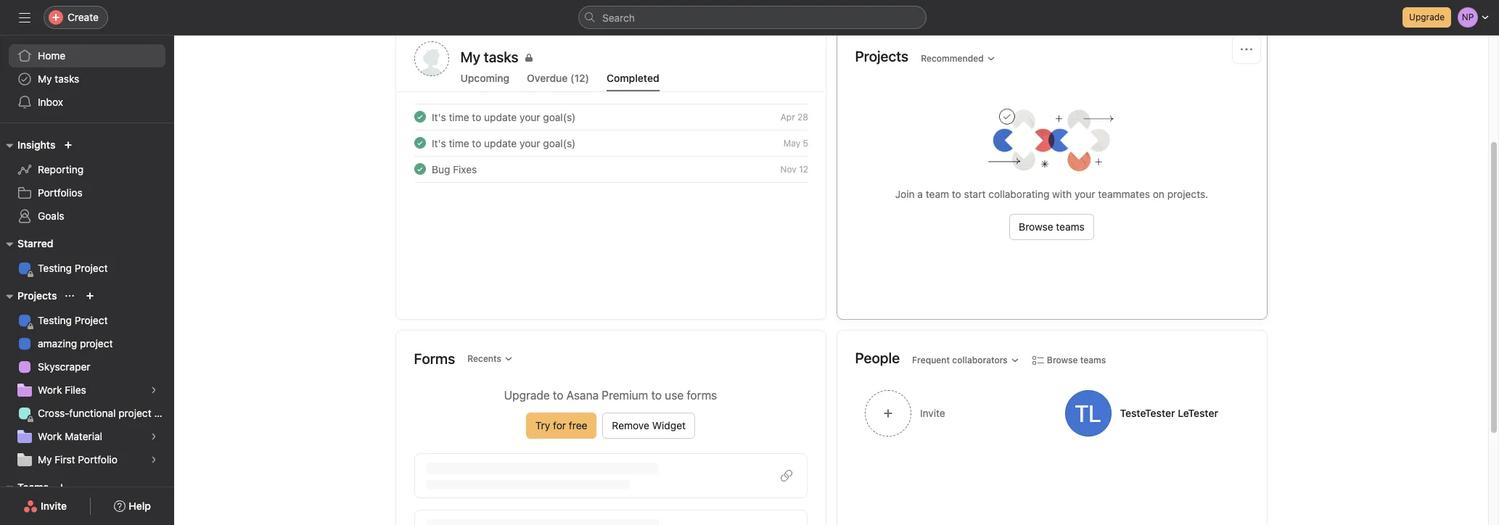 Task type: describe. For each thing, give the bounding box(es) containing it.
my for my tasks
[[38, 73, 52, 85]]

it's time to update your goal(s) for apr 28
[[431, 111, 575, 123]]

actions image
[[1241, 44, 1252, 55]]

projects button
[[0, 287, 57, 305]]

first
[[55, 454, 75, 466]]

completed checkbox for it's
[[411, 134, 429, 152]]

teams
[[17, 481, 49, 493]]

reporting
[[38, 163, 84, 176]]

your for apr 28
[[519, 111, 540, 123]]

to left use
[[651, 389, 662, 402]]

a
[[918, 188, 923, 200]]

work files link
[[9, 379, 165, 402]]

plan
[[154, 407, 174, 419]]

time for may
[[448, 137, 469, 149]]

completed
[[607, 72, 659, 84]]

remove widget
[[612, 419, 686, 432]]

browse teams image
[[57, 483, 66, 492]]

add profile photo image
[[414, 41, 449, 76]]

tasks
[[55, 73, 79, 85]]

it's for may
[[431, 137, 446, 149]]

my tasks
[[460, 49, 519, 65]]

nov 12 button
[[780, 164, 808, 175]]

upgrade to asana premium to use forms
[[504, 389, 717, 402]]

remove
[[612, 419, 649, 432]]

help
[[129, 500, 151, 512]]

forms
[[414, 350, 455, 367]]

teams button
[[0, 479, 49, 496]]

(12)
[[570, 72, 589, 84]]

to left asana
[[553, 389, 563, 402]]

teammates
[[1098, 188, 1150, 200]]

apr
[[780, 111, 795, 122]]

update for apr 28
[[484, 111, 517, 123]]

completed checkbox for bug
[[411, 160, 429, 178]]

0 vertical spatial browse teams
[[1019, 221, 1085, 233]]

hide sidebar image
[[19, 12, 30, 23]]

premium
[[602, 389, 648, 402]]

1 vertical spatial browse teams
[[1047, 354, 1106, 365]]

28
[[797, 111, 808, 122]]

people
[[855, 349, 900, 366]]

recommended button
[[914, 48, 1002, 69]]

work for work material
[[38, 430, 62, 443]]

my tasks link
[[9, 67, 165, 91]]

inbox
[[38, 96, 63, 108]]

starred button
[[0, 235, 53, 253]]

work files
[[38, 384, 86, 396]]

my tasks
[[38, 73, 79, 85]]

invite inside dropdown button
[[920, 407, 945, 419]]

upgrade button
[[1403, 7, 1451, 28]]

nov 12
[[780, 164, 808, 175]]

amazing project
[[38, 337, 113, 350]]

frequent collaborators
[[912, 354, 1008, 365]]

create button
[[44, 6, 108, 29]]

it's for apr
[[431, 111, 446, 123]]

portfolios
[[38, 186, 82, 199]]

home link
[[9, 44, 165, 67]]

create
[[67, 11, 99, 23]]

Search tasks, projects, and more text field
[[578, 6, 927, 29]]

goals
[[38, 210, 64, 222]]

cross-functional project plan link
[[9, 402, 174, 425]]

your for may 5
[[519, 137, 540, 149]]

recents
[[467, 353, 501, 364]]

help button
[[105, 493, 160, 520]]

remove widget button
[[603, 413, 695, 439]]

may 5 button
[[783, 138, 808, 148]]

fixes
[[453, 163, 477, 175]]

home
[[38, 49, 65, 62]]

insights
[[17, 139, 55, 151]]

1 vertical spatial browse teams button
[[1026, 350, 1113, 370]]

invite button
[[855, 382, 1049, 446]]

see details, work material image
[[149, 432, 158, 441]]

goal(s) for apr
[[543, 111, 575, 123]]

projects element
[[0, 283, 174, 475]]

testing inside the projects element
[[38, 314, 72, 327]]

apr 28
[[780, 111, 808, 122]]

collaborating
[[989, 188, 1050, 200]]

amazing project link
[[9, 332, 165, 356]]

cross-functional project plan
[[38, 407, 174, 419]]

testing project for second testing project link from the top
[[38, 314, 108, 327]]

invite button
[[14, 493, 76, 520]]

my first portfolio
[[38, 454, 117, 466]]

collaborators
[[952, 354, 1008, 365]]

work material
[[38, 430, 102, 443]]

completed button
[[607, 72, 659, 91]]

new image
[[64, 141, 73, 149]]

0 vertical spatial browse
[[1019, 221, 1053, 233]]

goal(s) for may
[[543, 137, 575, 149]]

0 vertical spatial teams
[[1056, 221, 1085, 233]]

recommended
[[921, 53, 984, 63]]

upgrade for upgrade to asana premium to use forms
[[504, 389, 550, 402]]

starred
[[17, 237, 53, 250]]



Task type: locate. For each thing, give the bounding box(es) containing it.
1 it's from the top
[[431, 111, 446, 123]]

completed checkbox left bug
[[411, 160, 429, 178]]

apr 28 button
[[780, 111, 808, 122]]

2 work from the top
[[38, 430, 62, 443]]

testetester letester button
[[1055, 382, 1249, 446]]

project inside "link"
[[118, 407, 151, 419]]

insights button
[[0, 136, 55, 154]]

1 vertical spatial project
[[75, 314, 108, 327]]

5
[[803, 138, 808, 148]]

goal(s)
[[543, 111, 575, 123], [543, 137, 575, 149]]

project
[[75, 262, 108, 274], [75, 314, 108, 327]]

testing project up amazing project
[[38, 314, 108, 327]]

0 horizontal spatial projects
[[17, 290, 57, 302]]

your
[[519, 111, 540, 123], [519, 137, 540, 149], [1075, 188, 1095, 200]]

testing
[[38, 262, 72, 274], [38, 314, 72, 327]]

show options, current sort, top image
[[66, 292, 74, 300]]

0 horizontal spatial project
[[80, 337, 113, 350]]

0 vertical spatial testing project
[[38, 262, 108, 274]]

reporting link
[[9, 158, 165, 181]]

1 horizontal spatial projects
[[855, 48, 909, 64]]

to down upcoming button
[[472, 111, 481, 123]]

0 horizontal spatial upgrade
[[504, 389, 550, 402]]

1 goal(s) from the top
[[543, 111, 575, 123]]

1 vertical spatial update
[[484, 137, 517, 149]]

amazing
[[38, 337, 77, 350]]

team
[[926, 188, 949, 200]]

0 vertical spatial project
[[80, 337, 113, 350]]

bug
[[431, 163, 450, 175]]

completed checkbox down completed option
[[411, 134, 429, 152]]

1 vertical spatial completed image
[[411, 160, 429, 178]]

0 vertical spatial project
[[75, 262, 108, 274]]

0 vertical spatial browse teams button
[[1010, 214, 1094, 240]]

2 my from the top
[[38, 454, 52, 466]]

0 vertical spatial completed image
[[411, 134, 429, 152]]

testing project for testing project link inside the starred element
[[38, 262, 108, 274]]

my inside global element
[[38, 73, 52, 85]]

completed image
[[411, 108, 429, 126]]

project inside starred element
[[75, 262, 108, 274]]

2 completed checkbox from the top
[[411, 160, 429, 178]]

2 update from the top
[[484, 137, 517, 149]]

1 vertical spatial completed checkbox
[[411, 160, 429, 178]]

upcoming
[[460, 72, 510, 84]]

overdue (12) button
[[527, 72, 589, 91]]

testing project inside starred element
[[38, 262, 108, 274]]

completed image down completed option
[[411, 134, 429, 152]]

portfolio
[[78, 454, 117, 466]]

my tasks link
[[460, 47, 807, 67]]

1 vertical spatial testing
[[38, 314, 72, 327]]

my first portfolio link
[[9, 448, 165, 472]]

cross-
[[38, 407, 69, 419]]

global element
[[0, 36, 174, 123]]

testing down starred
[[38, 262, 72, 274]]

frequent
[[912, 354, 950, 365]]

1 completed checkbox from the top
[[411, 134, 429, 152]]

1 completed image from the top
[[411, 134, 429, 152]]

1 vertical spatial your
[[519, 137, 540, 149]]

starred element
[[0, 231, 174, 283]]

projects
[[855, 48, 909, 64], [17, 290, 57, 302]]

1 time from the top
[[448, 111, 469, 123]]

0 vertical spatial testing project link
[[9, 257, 165, 280]]

it's right completed icon
[[431, 111, 446, 123]]

nov
[[780, 164, 796, 175]]

free
[[569, 419, 587, 432]]

projects left recommended
[[855, 48, 909, 64]]

skyscraper
[[38, 361, 90, 373]]

0 vertical spatial update
[[484, 111, 517, 123]]

2 completed image from the top
[[411, 160, 429, 178]]

may 5
[[783, 138, 808, 148]]

2 goal(s) from the top
[[543, 137, 575, 149]]

0 vertical spatial my
[[38, 73, 52, 85]]

testing up amazing
[[38, 314, 72, 327]]

my inside 'link'
[[38, 454, 52, 466]]

it's time to update your goal(s) up fixes
[[431, 137, 575, 149]]

2 testing from the top
[[38, 314, 72, 327]]

use
[[665, 389, 684, 402]]

1 testing from the top
[[38, 262, 72, 274]]

work material link
[[9, 425, 165, 448]]

to up fixes
[[472, 137, 481, 149]]

2 it's from the top
[[431, 137, 446, 149]]

work up "cross-"
[[38, 384, 62, 396]]

it's time to update your goal(s) for may 5
[[431, 137, 575, 149]]

1 vertical spatial work
[[38, 430, 62, 443]]

join a team to start collaborating with your teammates on projects.
[[895, 188, 1208, 200]]

upgrade for upgrade
[[1409, 12, 1445, 22]]

1 it's time to update your goal(s) from the top
[[431, 111, 575, 123]]

try for free
[[535, 419, 587, 432]]

asana
[[566, 389, 599, 402]]

1 work from the top
[[38, 384, 62, 396]]

new project or portfolio image
[[86, 292, 95, 300]]

widget
[[652, 419, 686, 432]]

overdue
[[527, 72, 568, 84]]

0 vertical spatial completed checkbox
[[411, 134, 429, 152]]

overdue (12)
[[527, 72, 589, 84]]

forms
[[687, 389, 717, 402]]

it's time to update your goal(s)
[[431, 111, 575, 123], [431, 137, 575, 149]]

testing project link down new project or portfolio image
[[9, 309, 165, 332]]

completed image for it's
[[411, 134, 429, 152]]

may
[[783, 138, 800, 148]]

invite down the browse teams icon
[[41, 500, 67, 512]]

completed image left bug
[[411, 160, 429, 178]]

0 vertical spatial work
[[38, 384, 62, 396]]

0 vertical spatial upgrade
[[1409, 12, 1445, 22]]

0 vertical spatial invite
[[920, 407, 945, 419]]

it's up bug
[[431, 137, 446, 149]]

try for free button
[[526, 413, 597, 439]]

2 vertical spatial your
[[1075, 188, 1095, 200]]

1 vertical spatial testing project link
[[9, 309, 165, 332]]

time up bug fixes
[[448, 137, 469, 149]]

0 vertical spatial it's
[[431, 111, 446, 123]]

my left first
[[38, 454, 52, 466]]

invite down frequent
[[920, 407, 945, 419]]

goals link
[[9, 205, 165, 228]]

0 vertical spatial testing
[[38, 262, 72, 274]]

work for work files
[[38, 384, 62, 396]]

work inside "link"
[[38, 430, 62, 443]]

try
[[535, 419, 550, 432]]

project
[[80, 337, 113, 350], [118, 407, 151, 419]]

teams
[[1056, 221, 1085, 233], [1080, 354, 1106, 365]]

1 horizontal spatial upgrade
[[1409, 12, 1445, 22]]

2 time from the top
[[448, 137, 469, 149]]

my for my first portfolio
[[38, 454, 52, 466]]

1 vertical spatial goal(s)
[[543, 137, 575, 149]]

browse teams button
[[1010, 214, 1094, 240], [1026, 350, 1113, 370]]

0 vertical spatial it's time to update your goal(s)
[[431, 111, 575, 123]]

projects left show options, current sort, top image
[[17, 290, 57, 302]]

1 my from the top
[[38, 73, 52, 85]]

for
[[553, 419, 566, 432]]

testing project
[[38, 262, 108, 274], [38, 314, 108, 327]]

completed image
[[411, 134, 429, 152], [411, 160, 429, 178]]

frequent collaborators button
[[906, 350, 1026, 370]]

time for apr
[[448, 111, 469, 123]]

update
[[484, 111, 517, 123], [484, 137, 517, 149]]

time right completed icon
[[448, 111, 469, 123]]

it's time to update your goal(s) down upcoming button
[[431, 111, 575, 123]]

insights element
[[0, 132, 174, 231]]

2 it's time to update your goal(s) from the top
[[431, 137, 575, 149]]

0 horizontal spatial invite
[[41, 500, 67, 512]]

0 vertical spatial your
[[519, 111, 540, 123]]

project up amazing project link
[[75, 314, 108, 327]]

0 vertical spatial time
[[448, 111, 469, 123]]

1 horizontal spatial project
[[118, 407, 151, 419]]

my left tasks
[[38, 73, 52, 85]]

1 vertical spatial project
[[118, 407, 151, 419]]

1 project from the top
[[75, 262, 108, 274]]

to left start
[[952, 188, 961, 200]]

1 vertical spatial it's
[[431, 137, 446, 149]]

projects inside dropdown button
[[17, 290, 57, 302]]

browse teams
[[1019, 221, 1085, 233], [1047, 354, 1106, 365]]

bug fixes
[[431, 163, 477, 175]]

1 vertical spatial it's time to update your goal(s)
[[431, 137, 575, 149]]

to
[[472, 111, 481, 123], [472, 137, 481, 149], [952, 188, 961, 200], [553, 389, 563, 402], [651, 389, 662, 402]]

upgrade
[[1409, 12, 1445, 22], [504, 389, 550, 402]]

1 vertical spatial time
[[448, 137, 469, 149]]

Completed checkbox
[[411, 134, 429, 152], [411, 160, 429, 178]]

12
[[799, 164, 808, 175]]

portfolios link
[[9, 181, 165, 205]]

1 update from the top
[[484, 111, 517, 123]]

inbox link
[[9, 91, 165, 114]]

testing project up show options, current sort, top image
[[38, 262, 108, 274]]

testing project link up new project or portfolio image
[[9, 257, 165, 280]]

update for may 5
[[484, 137, 517, 149]]

testetester letester
[[1120, 407, 1218, 419]]

recents button
[[461, 349, 520, 369]]

1 vertical spatial teams
[[1080, 354, 1106, 365]]

2 project from the top
[[75, 314, 108, 327]]

2 testing project link from the top
[[9, 309, 165, 332]]

0 vertical spatial projects
[[855, 48, 909, 64]]

project up skyscraper link on the left bottom of page
[[80, 337, 113, 350]]

1 vertical spatial my
[[38, 454, 52, 466]]

it's
[[431, 111, 446, 123], [431, 137, 446, 149]]

0 vertical spatial goal(s)
[[543, 111, 575, 123]]

project up new project or portfolio image
[[75, 262, 108, 274]]

testing project inside the projects element
[[38, 314, 108, 327]]

completed image for bug
[[411, 160, 429, 178]]

see details, work files image
[[149, 386, 158, 395]]

testing inside starred element
[[38, 262, 72, 274]]

1 horizontal spatial invite
[[920, 407, 945, 419]]

see details, my first portfolio image
[[149, 456, 158, 464]]

start
[[964, 188, 986, 200]]

Completed checkbox
[[411, 108, 429, 126]]

functional
[[69, 407, 116, 419]]

skyscraper link
[[9, 356, 165, 379]]

on projects.
[[1153, 188, 1208, 200]]

1 testing project link from the top
[[9, 257, 165, 280]]

1 vertical spatial invite
[[41, 500, 67, 512]]

join
[[895, 188, 915, 200]]

work down "cross-"
[[38, 430, 62, 443]]

browse
[[1019, 221, 1053, 233], [1047, 354, 1078, 365]]

1 testing project from the top
[[38, 262, 108, 274]]

upcoming button
[[460, 72, 510, 91]]

invite inside button
[[41, 500, 67, 512]]

1 vertical spatial upgrade
[[504, 389, 550, 402]]

invite
[[920, 407, 945, 419], [41, 500, 67, 512]]

work
[[38, 384, 62, 396], [38, 430, 62, 443]]

upgrade inside button
[[1409, 12, 1445, 22]]

testing project link inside starred element
[[9, 257, 165, 280]]

2 testing project from the top
[[38, 314, 108, 327]]

1 vertical spatial browse
[[1047, 354, 1078, 365]]

1 vertical spatial projects
[[17, 290, 57, 302]]

1 vertical spatial testing project
[[38, 314, 108, 327]]

files
[[65, 384, 86, 396]]

project left "plan"
[[118, 407, 151, 419]]



Task type: vqa. For each thing, say whether or not it's contained in the screenshot.
the notes
no



